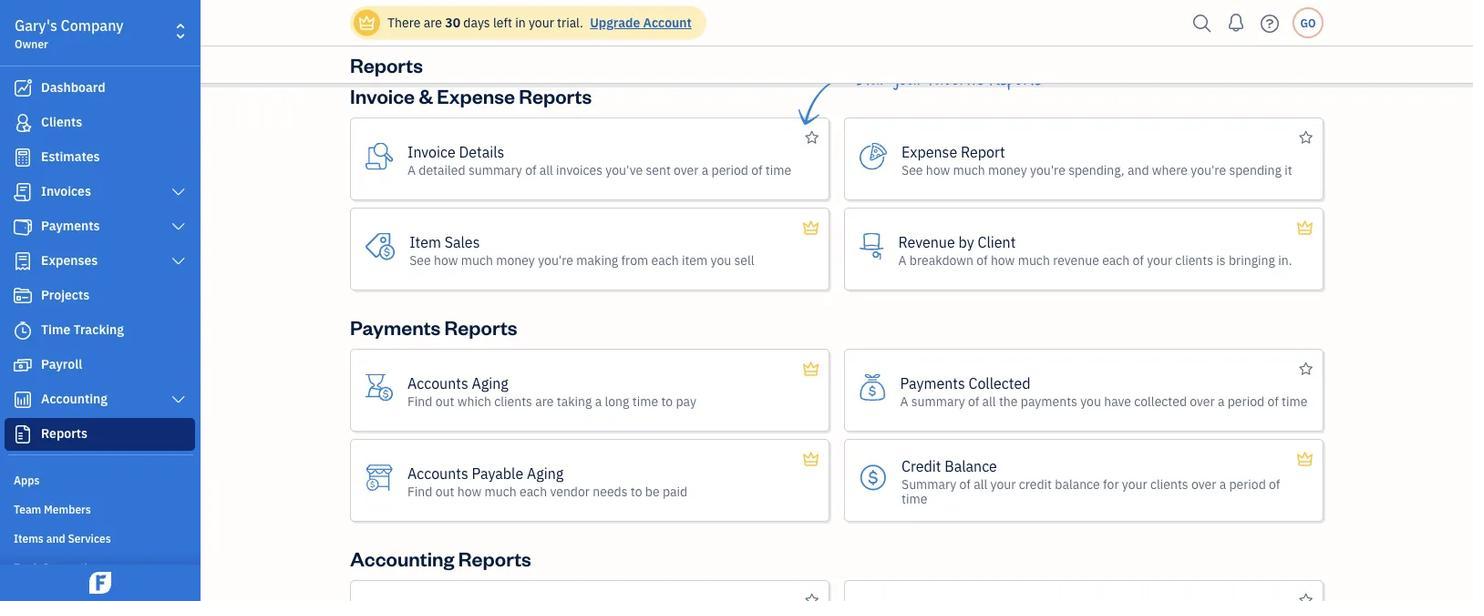Task type: describe. For each thing, give the bounding box(es) containing it.
report image
[[12, 426, 34, 444]]

each for revenue by client
[[1102, 252, 1130, 268]]

time inside accounts aging find out which clients are taking a long time to pay
[[632, 393, 658, 410]]

timer image
[[12, 322, 34, 340]]

go
[[1300, 15, 1316, 30]]

owner
[[15, 36, 48, 51]]

apps link
[[5, 466, 195, 493]]

left
[[493, 14, 512, 31]]

your inside revenue by client a breakdown of how much revenue each of your clients is bringing in.
[[1147, 252, 1172, 268]]

time tracking
[[41, 321, 124, 338]]

see for expense report
[[902, 161, 923, 178]]

there are 30 days left in your trial. upgrade account
[[387, 14, 692, 31]]

chevron large down image for payments
[[170, 220, 187, 234]]

invoice for invoice & expense reports
[[350, 82, 415, 108]]

0 horizontal spatial crown image
[[357, 13, 376, 32]]

item
[[409, 232, 441, 252]]

credit
[[1019, 476, 1052, 493]]

clients link
[[5, 107, 195, 139]]

for
[[1103, 476, 1119, 493]]

needs
[[593, 483, 628, 500]]

time inside payments collected a summary of all the payments you have collected over a period of time
[[1282, 393, 1308, 410]]

by
[[959, 232, 974, 252]]

payroll
[[41, 356, 82, 373]]

summary
[[902, 476, 956, 493]]

credit
[[902, 457, 941, 476]]

and inside expense report see how much money you're spending, and where you're spending it
[[1128, 161, 1149, 178]]

crown image for credit balance
[[1296, 448, 1314, 470]]

payroll link
[[5, 349, 195, 382]]

over for payments collected
[[1190, 393, 1215, 410]]

apps
[[14, 473, 40, 488]]

invoices link
[[5, 176, 195, 209]]

dashboard
[[41, 79, 105, 96]]

services
[[68, 531, 111, 546]]

members
[[44, 502, 91, 517]]

bank connections image
[[14, 560, 195, 574]]

freshbooks image
[[86, 572, 115, 594]]

report
[[961, 142, 1005, 161]]

expense inside expense report see how much money you're spending, and where you're spending it
[[902, 142, 957, 161]]

chevron large down image for expenses
[[170, 254, 187, 269]]

are inside accounts aging find out which clients are taking a long time to pay
[[535, 393, 554, 410]]

detailed
[[419, 161, 465, 178]]

money for report
[[988, 161, 1027, 178]]

from
[[621, 252, 648, 268]]

the
[[999, 393, 1018, 410]]

you inside payments collected a summary of all the payments you have collected over a period of time
[[1080, 393, 1101, 410]]

details
[[459, 142, 504, 161]]

long
[[605, 393, 629, 410]]

notifications image
[[1222, 5, 1251, 41]]

all inside credit balance summary of all your credit balance for your clients over a period of time
[[974, 476, 987, 493]]

reports inside main "element"
[[41, 425, 87, 442]]

your right the for
[[1122, 476, 1147, 493]]

balance
[[945, 457, 997, 476]]

0 vertical spatial are
[[424, 14, 442, 31]]

it
[[1285, 161, 1292, 178]]

expenses link
[[5, 245, 195, 278]]

each for item sales
[[651, 252, 679, 268]]

crown image for accounts aging
[[802, 358, 820, 380]]

clients inside credit balance summary of all your credit balance for your clients over a period of time
[[1150, 476, 1188, 493]]

find inside "accounts payable aging find out how much each vendor needs to be paid"
[[407, 483, 432, 500]]

how inside item sales see how much money you're making from each item you sell
[[434, 252, 458, 268]]

all inside payments collected a summary of all the payments you have collected over a period of time
[[982, 393, 996, 410]]

sent
[[646, 161, 671, 178]]

dashboard link
[[5, 72, 195, 105]]

30
[[445, 14, 460, 31]]

you've
[[606, 161, 643, 178]]

you inside item sales see how much money you're making from each item you sell
[[711, 252, 731, 268]]

update favorite status for expense report image
[[1299, 127, 1313, 149]]

invoice image
[[12, 183, 34, 201]]

client
[[978, 232, 1016, 252]]

how inside "accounts payable aging find out how much each vendor needs to be paid"
[[457, 483, 481, 500]]

a inside payments collected a summary of all the payments you have collected over a period of time
[[1218, 393, 1225, 410]]

chevron large down image for accounting
[[170, 393, 187, 407]]

much inside revenue by client a breakdown of how much revenue each of your clients is bringing in.
[[1018, 252, 1050, 268]]

days
[[463, 14, 490, 31]]

period inside the invoice details a detailed summary of all invoices you've sent over a period of time
[[711, 161, 748, 178]]

project image
[[12, 287, 34, 305]]

spending,
[[1068, 161, 1125, 178]]

over inside the invoice details a detailed summary of all invoices you've sent over a period of time
[[674, 161, 699, 178]]

upgrade account link
[[586, 14, 692, 31]]

crown image for revenue by client
[[1296, 217, 1314, 239]]

expenses
[[41, 252, 98, 269]]

estimate image
[[12, 149, 34, 167]]

collected
[[969, 374, 1030, 393]]

a for invoice details
[[407, 161, 416, 178]]

have
[[1104, 393, 1131, 410]]

revenue
[[898, 232, 955, 252]]

update favorite status for balance sheet image
[[805, 590, 819, 602]]

see for item sales
[[409, 252, 431, 268]]

estimates link
[[5, 141, 195, 174]]

accounting for accounting reports
[[350, 546, 454, 572]]

a inside the invoice details a detailed summary of all invoices you've sent over a period of time
[[702, 161, 708, 178]]

payments for payments
[[41, 217, 100, 234]]

a inside revenue by client a breakdown of how much revenue each of your clients is bringing in.
[[898, 252, 907, 268]]

revenue
[[1053, 252, 1099, 268]]

invoices
[[41, 183, 91, 200]]

team members link
[[5, 495, 195, 522]]

client image
[[12, 114, 34, 132]]

payments for payments collected a summary of all the payments you have collected over a period of time
[[900, 374, 965, 393]]

vendor
[[550, 483, 590, 500]]

each inside "accounts payable aging find out how much each vendor needs to be paid"
[[520, 483, 547, 500]]

find inside accounts aging find out which clients are taking a long time to pay
[[407, 393, 432, 410]]

go to help image
[[1255, 10, 1284, 37]]

your right in
[[529, 14, 554, 31]]

item sales see how much money you're making from each item you sell
[[409, 232, 754, 268]]

reports up which at the bottom left of the page
[[444, 314, 517, 340]]

and inside main "element"
[[46, 531, 65, 546]]

money image
[[12, 356, 34, 375]]

accounts payable aging find out how much each vendor needs to be paid
[[407, 464, 687, 500]]

crown image for item sales
[[802, 217, 820, 239]]

time
[[41, 321, 70, 338]]

aging inside accounts aging find out which clients are taking a long time to pay
[[472, 374, 508, 393]]

which
[[457, 393, 491, 410]]

balance
[[1055, 476, 1100, 493]]

aging inside "accounts payable aging find out how much each vendor needs to be paid"
[[527, 464, 564, 483]]

a inside accounts aging find out which clients are taking a long time to pay
[[595, 393, 602, 410]]

upgrade
[[590, 14, 640, 31]]

in
[[515, 14, 526, 31]]

over for credit balance
[[1191, 476, 1216, 493]]

payments collected a summary of all the payments you have collected over a period of time
[[900, 374, 1308, 410]]

payments for payments reports
[[350, 314, 441, 340]]

reports down the payable
[[458, 546, 531, 572]]

chart image
[[12, 391, 34, 409]]

out inside accounts aging find out which clients are taking a long time to pay
[[435, 393, 454, 410]]

accounting link
[[5, 384, 195, 417]]



Task type: locate. For each thing, give the bounding box(es) containing it.
see
[[902, 161, 923, 178], [409, 252, 431, 268]]

0 vertical spatial a
[[407, 161, 416, 178]]

how inside revenue by client a breakdown of how much revenue each of your clients is bringing in.
[[991, 252, 1015, 268]]

time tracking link
[[5, 314, 195, 347]]

sell
[[734, 252, 754, 268]]

see inside item sales see how much money you're making from each item you sell
[[409, 252, 431, 268]]

you're inside item sales see how much money you're making from each item you sell
[[538, 252, 573, 268]]

1 find from the top
[[407, 393, 432, 410]]

to
[[661, 393, 673, 410], [631, 483, 642, 500]]

1 vertical spatial money
[[496, 252, 535, 268]]

much left vendor
[[484, 483, 517, 500]]

each inside item sales see how much money you're making from each item you sell
[[651, 252, 679, 268]]

1 horizontal spatial summary
[[911, 393, 965, 410]]

item
[[682, 252, 708, 268]]

chevron large down image for invoices
[[170, 185, 187, 200]]

to inside "accounts payable aging find out how much each vendor needs to be paid"
[[631, 483, 642, 500]]

taking
[[557, 393, 592, 410]]

1 horizontal spatial you're
[[1030, 161, 1065, 178]]

summary inside the invoice details a detailed summary of all invoices you've sent over a period of time
[[468, 161, 522, 178]]

and left where on the top of the page
[[1128, 161, 1149, 178]]

you left have
[[1080, 393, 1101, 410]]

chevron large down image down estimates link
[[170, 185, 187, 200]]

sales
[[445, 232, 480, 252]]

collected
[[1134, 393, 1187, 410]]

period for payments collected
[[1228, 393, 1264, 410]]

2 find from the top
[[407, 483, 432, 500]]

dashboard image
[[12, 79, 34, 98]]

0 vertical spatial accounting
[[41, 391, 108, 407]]

0 vertical spatial you
[[711, 252, 731, 268]]

you're left spending,
[[1030, 161, 1065, 178]]

be
[[645, 483, 660, 500]]

summary
[[468, 161, 522, 178], [911, 393, 965, 410]]

time inside credit balance summary of all your credit balance for your clients over a period of time
[[902, 490, 927, 507]]

expense
[[437, 82, 515, 108], [902, 142, 957, 161]]

see left the report
[[902, 161, 923, 178]]

you're for report
[[1030, 161, 1065, 178]]

2 horizontal spatial payments
[[900, 374, 965, 393]]

0 horizontal spatial accounting
[[41, 391, 108, 407]]

summary left collected
[[911, 393, 965, 410]]

period for credit balance
[[1229, 476, 1266, 493]]

is
[[1216, 252, 1226, 268]]

much inside "accounts payable aging find out how much each vendor needs to be paid"
[[484, 483, 517, 500]]

1 horizontal spatial payments
[[350, 314, 441, 340]]

gary's company owner
[[15, 16, 124, 51]]

1 vertical spatial period
[[1228, 393, 1264, 410]]

1 horizontal spatial are
[[535, 393, 554, 410]]

to left be
[[631, 483, 642, 500]]

invoice & expense reports
[[350, 82, 592, 108]]

you're
[[1030, 161, 1065, 178], [1191, 161, 1226, 178], [538, 252, 573, 268]]

1 vertical spatial expense
[[902, 142, 957, 161]]

over inside credit balance summary of all your credit balance for your clients over a period of time
[[1191, 476, 1216, 493]]

each right revenue
[[1102, 252, 1130, 268]]

projects
[[41, 287, 90, 304]]

to left pay
[[661, 393, 673, 410]]

there
[[387, 14, 421, 31]]

you're left making
[[538, 252, 573, 268]]

out left which at the bottom left of the page
[[435, 393, 454, 410]]

invoice inside the invoice details a detailed summary of all invoices you've sent over a period of time
[[407, 142, 456, 161]]

0 vertical spatial see
[[902, 161, 923, 178]]

how inside expense report see how much money you're spending, and where you're spending it
[[926, 161, 950, 178]]

go button
[[1293, 7, 1324, 38]]

0 horizontal spatial you
[[711, 252, 731, 268]]

see left sales
[[409, 252, 431, 268]]

how up accounting reports
[[457, 483, 481, 500]]

clients inside revenue by client a breakdown of how much revenue each of your clients is bringing in.
[[1175, 252, 1213, 268]]

find up accounting reports
[[407, 483, 432, 500]]

chevron large down image
[[170, 220, 187, 234], [170, 254, 187, 269]]

payments link
[[5, 211, 195, 243]]

clients
[[1175, 252, 1213, 268], [494, 393, 532, 410], [1150, 476, 1188, 493]]

trial.
[[557, 14, 583, 31]]

money inside expense report see how much money you're spending, and where you're spending it
[[988, 161, 1027, 178]]

are left 30
[[424, 14, 442, 31]]

0 vertical spatial chevron large down image
[[170, 185, 187, 200]]

payments
[[41, 217, 100, 234], [350, 314, 441, 340], [900, 374, 965, 393]]

1 chevron large down image from the top
[[170, 185, 187, 200]]

1 vertical spatial chevron large down image
[[170, 254, 187, 269]]

you left sell
[[711, 252, 731, 268]]

invoices
[[556, 161, 603, 178]]

spending
[[1229, 161, 1282, 178]]

search image
[[1188, 10, 1217, 37]]

chevron large down image up the expenses link
[[170, 220, 187, 234]]

0 vertical spatial to
[[661, 393, 673, 410]]

over
[[674, 161, 699, 178], [1190, 393, 1215, 410], [1191, 476, 1216, 493]]

much right client
[[1018, 252, 1050, 268]]

all inside the invoice details a detailed summary of all invoices you've sent over a period of time
[[539, 161, 553, 178]]

period inside credit balance summary of all your credit balance for your clients over a period of time
[[1229, 476, 1266, 493]]

payments left collected
[[900, 374, 965, 393]]

2 vertical spatial clients
[[1150, 476, 1188, 493]]

money for sales
[[496, 252, 535, 268]]

0 horizontal spatial each
[[520, 483, 547, 500]]

0 horizontal spatial expense
[[437, 82, 515, 108]]

1 horizontal spatial expense
[[902, 142, 957, 161]]

0 vertical spatial accounts
[[407, 374, 468, 393]]

1 vertical spatial payments
[[350, 314, 441, 340]]

out left the payable
[[435, 483, 454, 500]]

in.
[[1278, 252, 1292, 268]]

0 vertical spatial and
[[1128, 161, 1149, 178]]

accounts inside "accounts payable aging find out how much each vendor needs to be paid"
[[407, 464, 468, 483]]

are left taking on the bottom left of page
[[535, 393, 554, 410]]

items
[[14, 531, 44, 546]]

period
[[711, 161, 748, 178], [1228, 393, 1264, 410], [1229, 476, 1266, 493]]

and right items
[[46, 531, 65, 546]]

over inside payments collected a summary of all the payments you have collected over a period of time
[[1190, 393, 1215, 410]]

1 vertical spatial out
[[435, 483, 454, 500]]

2 horizontal spatial each
[[1102, 252, 1130, 268]]

0 horizontal spatial you're
[[538, 252, 573, 268]]

a for payments collected
[[900, 393, 908, 410]]

0 horizontal spatial aging
[[472, 374, 508, 393]]

2 horizontal spatial you're
[[1191, 161, 1226, 178]]

0 vertical spatial chevron large down image
[[170, 220, 187, 234]]

invoice left details
[[407, 142, 456, 161]]

clients right the for
[[1150, 476, 1188, 493]]

1 horizontal spatial money
[[988, 161, 1027, 178]]

account
[[643, 14, 692, 31]]

0 vertical spatial summary
[[468, 161, 522, 178]]

how right by
[[991, 252, 1015, 268]]

accounts aging find out which clients are taking a long time to pay
[[407, 374, 696, 410]]

1 vertical spatial find
[[407, 483, 432, 500]]

accounts inside accounts aging find out which clients are taking a long time to pay
[[407, 374, 468, 393]]

2 accounts from the top
[[407, 464, 468, 483]]

main element
[[0, 0, 246, 602]]

chevron large down image down payments link
[[170, 254, 187, 269]]

1 vertical spatial see
[[409, 252, 431, 268]]

0 horizontal spatial payments
[[41, 217, 100, 234]]

0 vertical spatial clients
[[1175, 252, 1213, 268]]

invoice left &
[[350, 82, 415, 108]]

out inside "accounts payable aging find out how much each vendor needs to be paid"
[[435, 483, 454, 500]]

2 vertical spatial period
[[1229, 476, 1266, 493]]

1 accounts from the top
[[407, 374, 468, 393]]

pay
[[676, 393, 696, 410]]

crown image for accounts payable aging
[[802, 448, 820, 470]]

0 vertical spatial expense
[[437, 82, 515, 108]]

1 horizontal spatial crown image
[[802, 448, 820, 470]]

reports right report icon
[[41, 425, 87, 442]]

company
[[61, 16, 124, 35]]

a up credit
[[900, 393, 908, 410]]

each left the item
[[651, 252, 679, 268]]

payable
[[472, 464, 523, 483]]

each left vendor
[[520, 483, 547, 500]]

payment image
[[12, 218, 34, 236]]

2 horizontal spatial crown image
[[1296, 448, 1314, 470]]

much inside item sales see how much money you're making from each item you sell
[[461, 252, 493, 268]]

items and services
[[14, 531, 111, 546]]

0 horizontal spatial are
[[424, 14, 442, 31]]

find left which at the bottom left of the page
[[407, 393, 432, 410]]

1 out from the top
[[435, 393, 454, 410]]

0 horizontal spatial see
[[409, 252, 431, 268]]

accounting for accounting
[[41, 391, 108, 407]]

clients
[[41, 113, 82, 130]]

you're for sales
[[538, 252, 573, 268]]

all right summary
[[974, 476, 987, 493]]

1 horizontal spatial accounting
[[350, 546, 454, 572]]

money inside item sales see how much money you're making from each item you sell
[[496, 252, 535, 268]]

1 vertical spatial you
[[1080, 393, 1101, 410]]

clients inside accounts aging find out which clients are taking a long time to pay
[[494, 393, 532, 410]]

1 vertical spatial and
[[46, 531, 65, 546]]

summary inside payments collected a summary of all the payments you have collected over a period of time
[[911, 393, 965, 410]]

update favorite status for invoice details image
[[805, 127, 819, 149]]

summary right the detailed
[[468, 161, 522, 178]]

clients right which at the bottom left of the page
[[494, 393, 532, 410]]

1 horizontal spatial and
[[1128, 161, 1149, 178]]

accounts for accounts aging
[[407, 374, 468, 393]]

making
[[576, 252, 618, 268]]

reports link
[[5, 418, 195, 451]]

gary's
[[15, 16, 57, 35]]

bringing
[[1229, 252, 1275, 268]]

accounts
[[407, 374, 468, 393], [407, 464, 468, 483]]

you
[[711, 252, 731, 268], [1080, 393, 1101, 410]]

a inside credit balance summary of all your credit balance for your clients over a period of time
[[1219, 476, 1226, 493]]

each inside revenue by client a breakdown of how much revenue each of your clients is bringing in.
[[1102, 252, 1130, 268]]

paid
[[663, 483, 687, 500]]

accounts down payments reports
[[407, 374, 468, 393]]

0 vertical spatial money
[[988, 161, 1027, 178]]

accounting inside 'link'
[[41, 391, 108, 407]]

you're right where on the top of the page
[[1191, 161, 1226, 178]]

how up payments reports
[[434, 252, 458, 268]]

1 chevron large down image from the top
[[170, 220, 187, 234]]

invoice details a detailed summary of all invoices you've sent over a period of time
[[407, 142, 791, 178]]

1 vertical spatial are
[[535, 393, 554, 410]]

1 vertical spatial aging
[[527, 464, 564, 483]]

your left credit at the bottom right
[[990, 476, 1016, 493]]

accounting reports
[[350, 546, 531, 572]]

period inside payments collected a summary of all the payments you have collected over a period of time
[[1228, 393, 1264, 410]]

0 vertical spatial all
[[539, 161, 553, 178]]

1 horizontal spatial you
[[1080, 393, 1101, 410]]

crown image
[[357, 13, 376, 32], [802, 448, 820, 470], [1296, 448, 1314, 470]]

0 vertical spatial period
[[711, 161, 748, 178]]

much up by
[[953, 161, 985, 178]]

1 vertical spatial summary
[[911, 393, 965, 410]]

1 vertical spatial accounts
[[407, 464, 468, 483]]

reports down there
[[350, 52, 423, 77]]

tracking
[[73, 321, 124, 338]]

1 vertical spatial all
[[982, 393, 996, 410]]

credit balance summary of all your credit balance for your clients over a period of time
[[902, 457, 1280, 507]]

payments reports
[[350, 314, 517, 340]]

0 horizontal spatial summary
[[468, 161, 522, 178]]

update favorite status for profit & loss image
[[1299, 590, 1313, 602]]

1 vertical spatial over
[[1190, 393, 1215, 410]]

accounts for accounts payable aging
[[407, 464, 468, 483]]

see inside expense report see how much money you're spending, and where you're spending it
[[902, 161, 923, 178]]

payments down item
[[350, 314, 441, 340]]

invoice for invoice details a detailed summary of all invoices you've sent over a period of time
[[407, 142, 456, 161]]

1 vertical spatial invoice
[[407, 142, 456, 161]]

much inside expense report see how much money you're spending, and where you're spending it
[[953, 161, 985, 178]]

breakdown
[[910, 252, 974, 268]]

expense left the report
[[902, 142, 957, 161]]

each
[[651, 252, 679, 268], [1102, 252, 1130, 268], [520, 483, 547, 500]]

2 vertical spatial payments
[[900, 374, 965, 393]]

0 vertical spatial out
[[435, 393, 454, 410]]

chevron large down image
[[170, 185, 187, 200], [170, 393, 187, 407]]

all left the on the right bottom
[[982, 393, 996, 410]]

team
[[14, 502, 41, 517]]

expense image
[[12, 253, 34, 271]]

2 chevron large down image from the top
[[170, 393, 187, 407]]

0 horizontal spatial and
[[46, 531, 65, 546]]

to inside accounts aging find out which clients are taking a long time to pay
[[661, 393, 673, 410]]

a inside payments collected a summary of all the payments you have collected over a period of time
[[900, 393, 908, 410]]

how left the report
[[926, 161, 950, 178]]

clients left is
[[1175, 252, 1213, 268]]

2 chevron large down image from the top
[[170, 254, 187, 269]]

accounts left the payable
[[407, 464, 468, 483]]

a left breakdown at the top right
[[898, 252, 907, 268]]

where
[[1152, 161, 1188, 178]]

all left invoices
[[539, 161, 553, 178]]

aging
[[472, 374, 508, 393], [527, 464, 564, 483]]

estimates
[[41, 148, 100, 165]]

revenue by client a breakdown of how much revenue each of your clients is bringing in.
[[898, 232, 1292, 268]]

time
[[766, 161, 791, 178], [632, 393, 658, 410], [1282, 393, 1308, 410], [902, 490, 927, 507]]

0 vertical spatial over
[[674, 161, 699, 178]]

crown image
[[802, 217, 820, 239], [1296, 217, 1314, 239], [802, 358, 820, 380]]

find
[[407, 393, 432, 410], [407, 483, 432, 500]]

0 horizontal spatial money
[[496, 252, 535, 268]]

1 vertical spatial accounting
[[350, 546, 454, 572]]

your left is
[[1147, 252, 1172, 268]]

1 vertical spatial to
[[631, 483, 642, 500]]

1 vertical spatial clients
[[494, 393, 532, 410]]

1 vertical spatial chevron large down image
[[170, 393, 187, 407]]

out
[[435, 393, 454, 410], [435, 483, 454, 500]]

aging right the payable
[[527, 464, 564, 483]]

your
[[529, 14, 554, 31], [1147, 252, 1172, 268], [990, 476, 1016, 493], [1122, 476, 1147, 493]]

items and services link
[[5, 524, 195, 551]]

aging down payments reports
[[472, 374, 508, 393]]

a left the detailed
[[407, 161, 416, 178]]

a inside the invoice details a detailed summary of all invoices you've sent over a period of time
[[407, 161, 416, 178]]

how
[[926, 161, 950, 178], [434, 252, 458, 268], [991, 252, 1015, 268], [457, 483, 481, 500]]

invoice
[[350, 82, 415, 108], [407, 142, 456, 161]]

reports
[[350, 52, 423, 77], [519, 82, 592, 108], [444, 314, 517, 340], [41, 425, 87, 442], [458, 546, 531, 572]]

projects link
[[5, 280, 195, 313]]

0 vertical spatial find
[[407, 393, 432, 410]]

payments
[[1021, 393, 1077, 410]]

expense right &
[[437, 82, 515, 108]]

reports down trial.
[[519, 82, 592, 108]]

1 horizontal spatial to
[[661, 393, 673, 410]]

payments up expenses
[[41, 217, 100, 234]]

2 vertical spatial a
[[900, 393, 908, 410]]

money up client
[[988, 161, 1027, 178]]

chevron large down image down payroll link
[[170, 393, 187, 407]]

much right item
[[461, 252, 493, 268]]

update favorite status for payments collected image
[[1299, 358, 1313, 381]]

0 vertical spatial aging
[[472, 374, 508, 393]]

1 horizontal spatial aging
[[527, 464, 564, 483]]

1 horizontal spatial see
[[902, 161, 923, 178]]

are
[[424, 14, 442, 31], [535, 393, 554, 410]]

2 vertical spatial all
[[974, 476, 987, 493]]

expense report see how much money you're spending, and where you're spending it
[[902, 142, 1292, 178]]

accounting
[[41, 391, 108, 407], [350, 546, 454, 572]]

2 vertical spatial over
[[1191, 476, 1216, 493]]

1 vertical spatial a
[[898, 252, 907, 268]]

payments inside main "element"
[[41, 217, 100, 234]]

money
[[988, 161, 1027, 178], [496, 252, 535, 268]]

0 vertical spatial invoice
[[350, 82, 415, 108]]

money right sales
[[496, 252, 535, 268]]

&
[[419, 82, 433, 108]]

0 horizontal spatial to
[[631, 483, 642, 500]]

1 horizontal spatial each
[[651, 252, 679, 268]]

2 out from the top
[[435, 483, 454, 500]]

time inside the invoice details a detailed summary of all invoices you've sent over a period of time
[[766, 161, 791, 178]]

payments inside payments collected a summary of all the payments you have collected over a period of time
[[900, 374, 965, 393]]

0 vertical spatial payments
[[41, 217, 100, 234]]



Task type: vqa. For each thing, say whether or not it's contained in the screenshot.
first FURNITURE from the top
no



